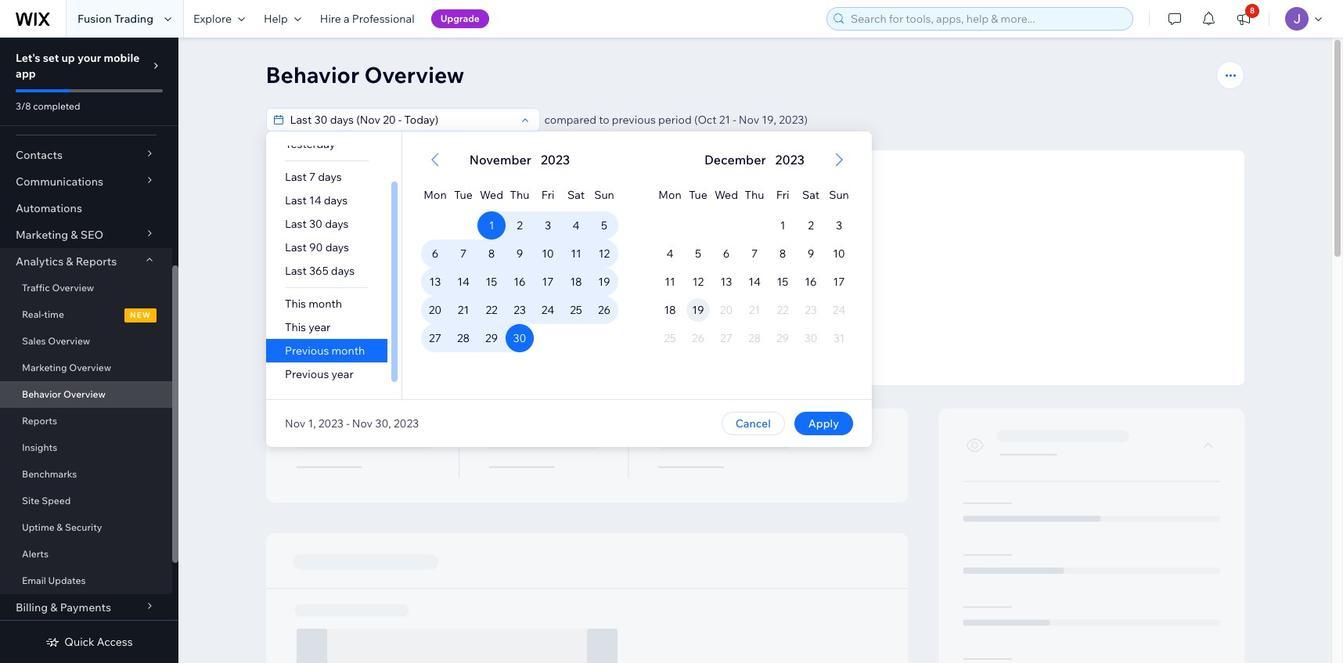 Task type: locate. For each thing, give the bounding box(es) containing it.
year down previous month
[[331, 367, 353, 381]]

1 2 from the left
[[517, 218, 523, 233]]

1 horizontal spatial behavior
[[266, 61, 359, 88]]

18 up 25
[[570, 275, 582, 289]]

0 horizontal spatial 10
[[542, 247, 554, 261]]

thu for 7
[[745, 188, 764, 202]]

2 15 from the left
[[777, 275, 788, 289]]

3 for 11
[[545, 218, 551, 233]]

1 horizontal spatial 4
[[666, 247, 673, 261]]

mon tue wed thu down december
[[658, 188, 764, 202]]

1 wed from the left
[[480, 188, 503, 202]]

2 16 from the left
[[805, 275, 817, 289]]

to right how
[[736, 331, 745, 343]]

14 up once on the right of page
[[748, 275, 761, 289]]

page skeleton image
[[266, 409, 1245, 663]]

apply
[[808, 417, 839, 431]]

16 up 23
[[514, 275, 526, 289]]

1 16 from the left
[[514, 275, 526, 289]]

& inside dropdown button
[[66, 254, 73, 269]]

2 17 from the left
[[833, 275, 845, 289]]

2 wed from the left
[[715, 188, 738, 202]]

reports
[[76, 254, 117, 269], [22, 415, 57, 427]]

behavior down hire
[[266, 61, 359, 88]]

1 sun from the left
[[594, 188, 614, 202]]

mon
[[423, 188, 446, 202], [658, 188, 681, 202]]

12 up 26
[[599, 247, 610, 261]]

1 horizontal spatial 13
[[720, 275, 732, 289]]

you'll
[[640, 304, 663, 316]]

1 vertical spatial 12
[[692, 275, 704, 289]]

sat down "2023)" at the right
[[802, 188, 820, 202]]

0 vertical spatial 4
[[572, 218, 579, 233]]

sat for 11
[[567, 188, 585, 202]]

enough
[[729, 285, 769, 300]]

0 horizontal spatial year
[[308, 320, 330, 334]]

your left site
[[760, 304, 780, 316]]

real-time
[[22, 309, 64, 320]]

nov
[[739, 113, 760, 127], [285, 417, 305, 431], [352, 417, 372, 431]]

0 vertical spatial month
[[308, 297, 342, 311]]

1 thu from the left
[[510, 188, 529, 202]]

2 previous from the top
[[285, 367, 329, 381]]

up
[[61, 51, 75, 65]]

this down the "this month"
[[285, 320, 306, 334]]

last
[[285, 170, 306, 184], [285, 193, 306, 208], [285, 217, 306, 231], [285, 240, 306, 254], [285, 264, 306, 278]]

1 vertical spatial 5
[[695, 247, 701, 261]]

0 horizontal spatial sun
[[594, 188, 614, 202]]

9 up has
[[807, 247, 814, 261]]

sales
[[22, 335, 46, 347]]

1 horizontal spatial sat
[[802, 188, 820, 202]]

your right boost
[[774, 331, 794, 343]]

2 10 from the left
[[833, 247, 845, 261]]

billing & payments button
[[0, 594, 172, 621]]

last down last 14 days
[[285, 217, 306, 231]]

1 horizontal spatial thu
[[745, 188, 764, 202]]

-
[[733, 113, 737, 127], [346, 417, 349, 431]]

0 horizontal spatial 9
[[516, 247, 523, 261]]

0 horizontal spatial behavior
[[22, 388, 61, 400]]

0 horizontal spatial thu
[[510, 188, 529, 202]]

wed down december
[[715, 188, 738, 202]]

2 fri from the left
[[776, 188, 789, 202]]

hire a professional
[[320, 12, 415, 26]]

year for previous year
[[331, 367, 353, 381]]

0 vertical spatial reports
[[76, 254, 117, 269]]

0 horizontal spatial wed
[[480, 188, 503, 202]]

16 up has
[[805, 275, 817, 289]]

- right (oct
[[733, 113, 737, 127]]

not enough traffic you'll get an overview once your site has more traffic.
[[640, 285, 870, 316]]

real-
[[22, 309, 44, 320]]

1 horizontal spatial 5
[[695, 247, 701, 261]]

tue for 7
[[454, 188, 472, 202]]

1 6 from the left
[[432, 247, 438, 261]]

1 inside cell
[[489, 218, 494, 233]]

1 alert from the left
[[465, 150, 575, 169]]

learn how to boost your traffic
[[688, 331, 822, 343]]

1 horizontal spatial fri
[[776, 188, 789, 202]]

0 horizontal spatial 6
[[432, 247, 438, 261]]

overview for sales overview link
[[48, 335, 90, 347]]

analytics
[[16, 254, 64, 269]]

list box
[[266, 132, 401, 386]]

2 grid from the left
[[637, 132, 872, 399]]

2 sat from the left
[[802, 188, 820, 202]]

9 up 23
[[516, 247, 523, 261]]

17
[[542, 275, 554, 289], [833, 275, 845, 289]]

0 horizontal spatial mon
[[423, 188, 446, 202]]

2 mon tue wed thu from the left
[[658, 188, 764, 202]]

12
[[599, 247, 610, 261], [692, 275, 704, 289]]

month up this year
[[308, 297, 342, 311]]

month
[[308, 297, 342, 311], [331, 344, 365, 358]]

1 horizontal spatial 1
[[780, 218, 785, 233]]

1 horizontal spatial mon tue wed thu
[[658, 188, 764, 202]]

tue down november
[[454, 188, 472, 202]]

1 9 from the left
[[516, 247, 523, 261]]

period
[[659, 113, 692, 127]]

overview down analytics & reports
[[52, 282, 94, 294]]

2 alert from the left
[[700, 150, 809, 169]]

2 sun from the left
[[829, 188, 849, 202]]

1 horizontal spatial 17
[[833, 275, 845, 289]]

1 horizontal spatial alert
[[700, 150, 809, 169]]

23
[[513, 303, 526, 317]]

15 up site
[[777, 275, 788, 289]]

0 horizontal spatial mon tue wed thu
[[423, 188, 529, 202]]

0 horizontal spatial reports
[[22, 415, 57, 427]]

0 vertical spatial 11
[[571, 247, 581, 261]]

- left 30,
[[346, 417, 349, 431]]

behavior overview down 'hire a professional'
[[266, 61, 465, 88]]

days for last 7 days
[[318, 170, 341, 184]]

marketing down sales
[[22, 362, 67, 374]]

1 horizontal spatial 30
[[513, 331, 526, 345]]

1 vertical spatial -
[[346, 417, 349, 431]]

help button
[[254, 0, 311, 38]]

0 horizontal spatial 16
[[514, 275, 526, 289]]

year
[[308, 320, 330, 334], [331, 367, 353, 381]]

0 horizontal spatial to
[[599, 113, 610, 127]]

0 horizontal spatial 18
[[570, 275, 582, 289]]

days
[[318, 170, 341, 184], [324, 193, 347, 208], [325, 217, 348, 231], [325, 240, 349, 254], [331, 264, 354, 278]]

previous for previous month
[[285, 344, 329, 358]]

1 horizontal spatial 15
[[777, 275, 788, 289]]

previous down this year
[[285, 344, 329, 358]]

25
[[570, 303, 582, 317]]

alerts
[[22, 548, 49, 560]]

1 1 from the left
[[489, 218, 494, 233]]

0 horizontal spatial tue
[[454, 188, 472, 202]]

& inside popup button
[[71, 228, 78, 242]]

1 grid from the left
[[402, 132, 637, 399]]

days up last 90 days
[[325, 217, 348, 231]]

1 vertical spatial your
[[760, 304, 780, 316]]

0 horizontal spatial 13
[[429, 275, 441, 289]]

0 vertical spatial year
[[308, 320, 330, 334]]

2 horizontal spatial 8
[[1251, 5, 1255, 16]]

14 up the 28
[[457, 275, 469, 289]]

1 vertical spatial 11
[[665, 275, 675, 289]]

1 horizontal spatial 3
[[836, 218, 842, 233]]

1 mon tue wed thu from the left
[[423, 188, 529, 202]]

1 vertical spatial 30
[[513, 331, 526, 345]]

1 10 from the left
[[542, 247, 554, 261]]

security
[[65, 522, 102, 533]]

2 last from the top
[[285, 193, 306, 208]]

0 horizontal spatial fri
[[541, 188, 554, 202]]

previous
[[285, 344, 329, 358], [285, 367, 329, 381]]

21 inside grid
[[458, 303, 469, 317]]

1,
[[308, 417, 316, 431]]

13 up overview
[[720, 275, 732, 289]]

behavior overview down marketing overview
[[22, 388, 106, 400]]

communications
[[16, 175, 103, 189]]

1 horizontal spatial tue
[[689, 188, 707, 202]]

traffic down has
[[796, 331, 822, 343]]

analytics & reports button
[[0, 248, 172, 275]]

fri
[[541, 188, 554, 202], [776, 188, 789, 202]]

30
[[309, 217, 322, 231], [513, 331, 526, 345]]

19 right get
[[692, 303, 704, 317]]

13 up 20
[[429, 275, 441, 289]]

1 vertical spatial 19
[[692, 303, 704, 317]]

last 14 days
[[285, 193, 347, 208]]

0 vertical spatial behavior overview
[[266, 61, 465, 88]]

your
[[78, 51, 101, 65], [760, 304, 780, 316], [774, 331, 794, 343]]

alert down compared
[[465, 150, 575, 169]]

3/8
[[16, 100, 31, 112]]

reports inside dropdown button
[[76, 254, 117, 269]]

18
[[570, 275, 582, 289], [664, 303, 676, 317]]

mon for 6
[[423, 188, 446, 202]]

1 fri from the left
[[541, 188, 554, 202]]

nov left '1,'
[[285, 417, 305, 431]]

14
[[309, 193, 321, 208], [457, 275, 469, 289], [748, 275, 761, 289]]

row
[[421, 174, 618, 211], [656, 174, 853, 211], [421, 211, 618, 240], [656, 211, 853, 240], [421, 240, 618, 268], [656, 240, 853, 268], [421, 268, 618, 296], [656, 268, 853, 296], [421, 296, 618, 324], [656, 296, 853, 324], [421, 324, 618, 352], [656, 324, 853, 352], [421, 352, 618, 381]]

fusion
[[78, 12, 112, 26]]

alert
[[465, 150, 575, 169], [700, 150, 809, 169]]

1 vertical spatial traffic
[[796, 331, 822, 343]]

1 horizontal spatial 16
[[805, 275, 817, 289]]

17 up more
[[833, 275, 845, 289]]

marketing & seo button
[[0, 222, 172, 248]]

tue down december
[[689, 188, 707, 202]]

days right 365
[[331, 264, 354, 278]]

let's set up your mobile app
[[16, 51, 140, 81]]

tue for 5
[[689, 188, 707, 202]]

1 this from the top
[[285, 297, 306, 311]]

last 30 days
[[285, 217, 348, 231]]

tue
[[454, 188, 472, 202], [689, 188, 707, 202]]

8 inside button
[[1251, 5, 1255, 16]]

3 last from the top
[[285, 217, 306, 231]]

nov left 30,
[[352, 417, 372, 431]]

alert down 19,
[[700, 150, 809, 169]]

0 horizontal spatial alert
[[465, 150, 575, 169]]

site
[[782, 304, 797, 316]]

2 row group from the left
[[637, 211, 872, 399]]

behavior overview
[[266, 61, 465, 88], [22, 388, 106, 400]]

insights
[[22, 442, 57, 453]]

previous down previous month
[[285, 367, 329, 381]]

2 2 from the left
[[808, 218, 814, 233]]

1 vertical spatial month
[[331, 344, 365, 358]]

2 mon from the left
[[658, 188, 681, 202]]

0 vertical spatial your
[[78, 51, 101, 65]]

grid containing december
[[637, 132, 872, 399]]

nov left 19,
[[739, 113, 760, 127]]

yesterday
[[285, 137, 335, 151]]

8
[[1251, 5, 1255, 16], [488, 247, 495, 261], [779, 247, 786, 261]]

1 last from the top
[[285, 170, 306, 184]]

2023 down "2023)" at the right
[[775, 152, 805, 168]]

once
[[736, 304, 758, 316]]

mon for 4
[[658, 188, 681, 202]]

6 up 20
[[432, 247, 438, 261]]

wed
[[480, 188, 503, 202], [715, 188, 738, 202]]

1
[[489, 218, 494, 233], [780, 218, 785, 233]]

12 left not
[[692, 275, 704, 289]]

1 vertical spatial reports
[[22, 415, 57, 427]]

mon tue wed thu up wednesday, november 1, 2023 cell
[[423, 188, 529, 202]]

2 tue from the left
[[689, 188, 707, 202]]

1 horizontal spatial -
[[733, 113, 737, 127]]

1 17 from the left
[[542, 275, 554, 289]]

days up last 30 days
[[324, 193, 347, 208]]

30 right 29
[[513, 331, 526, 345]]

how
[[715, 331, 734, 343]]

overview down sales overview link
[[69, 362, 111, 374]]

your inside the let's set up your mobile app
[[78, 51, 101, 65]]

& inside dropdown button
[[50, 601, 58, 615]]

0 horizontal spatial 5
[[601, 218, 607, 233]]

overview
[[695, 304, 734, 316]]

behavior down marketing overview
[[22, 388, 61, 400]]

last left 365
[[285, 264, 306, 278]]

row containing 11
[[656, 268, 853, 296]]

& right uptime
[[57, 522, 63, 533]]

1 sat from the left
[[567, 188, 585, 202]]

last for last 365 days
[[285, 264, 306, 278]]

& for marketing
[[71, 228, 78, 242]]

0 horizontal spatial 1
[[489, 218, 494, 233]]

your inside the not enough traffic you'll get an overview once your site has more traffic.
[[760, 304, 780, 316]]

last left 90 at the left top of page
[[285, 240, 306, 254]]

reports up insights
[[22, 415, 57, 427]]

2 3 from the left
[[836, 218, 842, 233]]

thursday, november 30, 2023 cell
[[505, 324, 534, 352]]

0 horizontal spatial 12
[[599, 247, 610, 261]]

0 vertical spatial -
[[733, 113, 737, 127]]

0 vertical spatial 30
[[309, 217, 322, 231]]

wed for 8
[[480, 188, 503, 202]]

0 vertical spatial to
[[599, 113, 610, 127]]

last 7 days
[[285, 170, 341, 184]]

2023 right 30,
[[393, 417, 419, 431]]

1 horizontal spatial 10
[[833, 247, 845, 261]]

fusion trading
[[78, 12, 153, 26]]

1 vertical spatial 4
[[666, 247, 673, 261]]

1 vertical spatial previous
[[285, 367, 329, 381]]

traffic
[[771, 285, 803, 300], [796, 331, 822, 343]]

21 right 20
[[458, 303, 469, 317]]

0 horizontal spatial 2
[[517, 218, 523, 233]]

15 up 22 at the left top of the page
[[486, 275, 497, 289]]

21 right (oct
[[719, 113, 731, 127]]

year up previous month
[[308, 320, 330, 334]]

& for uptime
[[57, 522, 63, 533]]

1 vertical spatial behavior
[[22, 388, 61, 400]]

1 horizontal spatial sun
[[829, 188, 849, 202]]

2 this from the top
[[285, 320, 306, 334]]

0 horizontal spatial 14
[[309, 193, 321, 208]]

to left previous
[[599, 113, 610, 127]]

1 horizontal spatial 18
[[664, 303, 676, 317]]

sat down compared
[[567, 188, 585, 202]]

1 horizontal spatial wed
[[715, 188, 738, 202]]

& left seo
[[71, 228, 78, 242]]

11 up get
[[665, 275, 675, 289]]

days for last 90 days
[[325, 240, 349, 254]]

wed up wednesday, november 1, 2023 cell
[[480, 188, 503, 202]]

2 1 from the left
[[780, 218, 785, 233]]

5 last from the top
[[285, 264, 306, 278]]

10 up 24 at top
[[542, 247, 554, 261]]

1 vertical spatial this
[[285, 320, 306, 334]]

alert containing november
[[465, 150, 575, 169]]

your right up on the top left
[[78, 51, 101, 65]]

previous for previous year
[[285, 367, 329, 381]]

quick
[[64, 635, 94, 649]]

1 horizontal spatial reports
[[76, 254, 117, 269]]

this up this year
[[285, 297, 306, 311]]

2 thu from the left
[[745, 188, 764, 202]]

traffic overview
[[22, 282, 94, 294]]

last down last 7 days
[[285, 193, 306, 208]]

last for last 14 days
[[285, 193, 306, 208]]

a
[[344, 12, 350, 26]]

last for last 7 days
[[285, 170, 306, 184]]

6 up not
[[723, 247, 730, 261]]

payments
[[60, 601, 111, 615]]

1 mon from the left
[[423, 188, 446, 202]]

0 vertical spatial previous
[[285, 344, 329, 358]]

0 horizontal spatial 17
[[542, 275, 554, 289]]

1 vertical spatial marketing
[[22, 362, 67, 374]]

marketing inside popup button
[[16, 228, 68, 242]]

sat for 9
[[802, 188, 820, 202]]

2 6 from the left
[[723, 247, 730, 261]]

thu down december
[[745, 188, 764, 202]]

completed
[[33, 100, 80, 112]]

1 previous from the top
[[285, 344, 329, 358]]

last up last 14 days
[[285, 170, 306, 184]]

2023 down compared
[[541, 152, 570, 168]]

0 vertical spatial traffic
[[771, 285, 803, 300]]

reports down seo
[[76, 254, 117, 269]]

1 vertical spatial 21
[[458, 303, 469, 317]]

0 horizontal spatial behavior overview
[[22, 388, 106, 400]]

1 row group from the left
[[402, 211, 637, 399]]

grid
[[402, 132, 637, 399], [637, 132, 872, 399]]

communications button
[[0, 168, 172, 195]]

traffic up site
[[771, 285, 803, 300]]

30 up 90 at the left top of page
[[309, 217, 322, 231]]

speed
[[42, 495, 71, 507]]

1 tue from the left
[[454, 188, 472, 202]]

overview up marketing overview
[[48, 335, 90, 347]]

previous month
[[285, 344, 365, 358]]

this
[[285, 297, 306, 311], [285, 320, 306, 334]]

18 left an
[[664, 303, 676, 317]]

days right 90 at the left top of page
[[325, 240, 349, 254]]

reports inside 'link'
[[22, 415, 57, 427]]

10 up more
[[833, 247, 845, 261]]

1 horizontal spatial to
[[736, 331, 745, 343]]

row group
[[402, 211, 637, 399], [637, 211, 872, 399]]

11 up 25
[[571, 247, 581, 261]]

upgrade
[[441, 13, 480, 24]]

0 horizontal spatial 3
[[545, 218, 551, 233]]

seo
[[80, 228, 103, 242]]

month up "previous year"
[[331, 344, 365, 358]]

overview inside "link"
[[52, 282, 94, 294]]

row containing 20
[[421, 296, 618, 324]]

0 vertical spatial marketing
[[16, 228, 68, 242]]

5
[[601, 218, 607, 233], [695, 247, 701, 261]]

3 for 9
[[836, 218, 842, 233]]

30 inside cell
[[513, 331, 526, 345]]

email updates link
[[0, 568, 172, 594]]

19 up 26
[[598, 275, 610, 289]]

17 up 24 at top
[[542, 275, 554, 289]]

0 horizontal spatial 21
[[458, 303, 469, 317]]

& down marketing & seo
[[66, 254, 73, 269]]

marketing up analytics
[[16, 228, 68, 242]]

0 vertical spatial 5
[[601, 218, 607, 233]]

1 3 from the left
[[545, 218, 551, 233]]

days for last 14 days
[[324, 193, 347, 208]]

overview down marketing overview link
[[63, 388, 106, 400]]

22
[[485, 303, 497, 317]]

& right billing
[[50, 601, 58, 615]]

2 horizontal spatial 14
[[748, 275, 761, 289]]

19
[[598, 275, 610, 289], [692, 303, 704, 317]]

wednesday, november 1, 2023 cell
[[477, 211, 505, 240]]

days up last 14 days
[[318, 170, 341, 184]]

None field
[[285, 109, 516, 131]]

14 up last 30 days
[[309, 193, 321, 208]]

4 last from the top
[[285, 240, 306, 254]]

0 vertical spatial 21
[[719, 113, 731, 127]]

thu down november
[[510, 188, 529, 202]]



Task type: describe. For each thing, give the bounding box(es) containing it.
grid containing november
[[402, 132, 637, 399]]

1 horizontal spatial 21
[[719, 113, 731, 127]]

0 horizontal spatial 30
[[309, 217, 322, 231]]

Search for tools, apps, help & more... field
[[846, 8, 1128, 30]]

previous year
[[285, 367, 353, 381]]

quick access
[[64, 635, 133, 649]]

trading
[[114, 12, 153, 26]]

traffic.
[[842, 304, 870, 316]]

1 horizontal spatial 11
[[665, 275, 675, 289]]

year for this year
[[308, 320, 330, 334]]

contacts
[[16, 148, 63, 162]]

2 13 from the left
[[720, 275, 732, 289]]

30,
[[375, 417, 391, 431]]

explore
[[193, 12, 232, 26]]

month for this month
[[308, 297, 342, 311]]

site speed link
[[0, 488, 172, 514]]

sidebar element
[[0, 38, 179, 663]]

& for billing
[[50, 601, 58, 615]]

boost
[[747, 331, 772, 343]]

analytics & reports
[[16, 254, 117, 269]]

0 vertical spatial 18
[[570, 275, 582, 289]]

1 horizontal spatial nov
[[352, 417, 372, 431]]

overview down professional
[[364, 61, 465, 88]]

mon tue wed thu for 7
[[423, 188, 529, 202]]

row containing 6
[[421, 240, 618, 268]]

uptime & security link
[[0, 514, 172, 541]]

has
[[799, 304, 815, 316]]

last for last 30 days
[[285, 217, 306, 231]]

5 inside row
[[695, 247, 701, 261]]

benchmarks
[[22, 468, 77, 480]]

26
[[598, 303, 610, 317]]

uptime
[[22, 522, 55, 533]]

last 90 days
[[285, 240, 349, 254]]

last for last 90 days
[[285, 240, 306, 254]]

row containing 13
[[421, 268, 618, 296]]

90
[[309, 240, 323, 254]]

upgrade button
[[431, 9, 489, 28]]

overview for marketing overview link
[[69, 362, 111, 374]]

traffic
[[22, 282, 50, 294]]

wed for 6
[[715, 188, 738, 202]]

days for last 365 days
[[331, 264, 354, 278]]

1 horizontal spatial 19
[[692, 303, 704, 317]]

fri for 8
[[776, 188, 789, 202]]

nov 1, 2023 - nov 30, 2023
[[285, 417, 419, 431]]

learn
[[688, 331, 713, 343]]

0 horizontal spatial nov
[[285, 417, 305, 431]]

0 vertical spatial behavior
[[266, 61, 359, 88]]

get
[[665, 304, 680, 316]]

19,
[[762, 113, 777, 127]]

previous
[[612, 113, 656, 127]]

hire
[[320, 12, 341, 26]]

time
[[44, 309, 64, 320]]

row group for grid containing december
[[637, 211, 872, 399]]

marketing overview link
[[0, 355, 172, 381]]

0 horizontal spatial 8
[[488, 247, 495, 261]]

14 inside list box
[[309, 193, 321, 208]]

fri for 10
[[541, 188, 554, 202]]

1 horizontal spatial 12
[[692, 275, 704, 289]]

row group for grid containing november
[[402, 211, 637, 399]]

365
[[309, 264, 328, 278]]

1 vertical spatial to
[[736, 331, 745, 343]]

2023)
[[779, 113, 808, 127]]

last 365 days
[[285, 264, 354, 278]]

alert containing december
[[700, 150, 809, 169]]

billing & payments
[[16, 601, 111, 615]]

december
[[704, 152, 766, 168]]

email
[[22, 575, 46, 587]]

month for previous month
[[331, 344, 365, 358]]

1 15 from the left
[[486, 275, 497, 289]]

1 horizontal spatial 7
[[460, 247, 466, 261]]

sun for 10
[[829, 188, 849, 202]]

behavior overview link
[[0, 381, 172, 408]]

this for this month
[[285, 297, 306, 311]]

new
[[130, 310, 151, 320]]

1 13 from the left
[[429, 275, 441, 289]]

3/8 completed
[[16, 100, 80, 112]]

marketing for marketing & seo
[[16, 228, 68, 242]]

traffic overview link
[[0, 275, 172, 301]]

(oct
[[694, 113, 717, 127]]

0 vertical spatial 12
[[599, 247, 610, 261]]

1 vertical spatial 18
[[664, 303, 676, 317]]

behavior overview inside sidebar element
[[22, 388, 106, 400]]

behavior inside sidebar element
[[22, 388, 61, 400]]

list box containing yesterday
[[266, 132, 401, 386]]

row containing 18
[[656, 296, 853, 324]]

traffic inside the not enough traffic you'll get an overview once your site has more traffic.
[[771, 285, 803, 300]]

updates
[[48, 575, 86, 587]]

24
[[541, 303, 554, 317]]

overview for behavior overview link
[[63, 388, 106, 400]]

row containing 4
[[656, 240, 853, 268]]

uptime & security
[[22, 522, 102, 533]]

28
[[457, 331, 470, 345]]

0 horizontal spatial 7
[[309, 170, 315, 184]]

this for this year
[[285, 320, 306, 334]]

help
[[264, 12, 288, 26]]

november
[[469, 152, 531, 168]]

1 horizontal spatial 14
[[457, 275, 469, 289]]

site
[[22, 495, 40, 507]]

0 horizontal spatial 11
[[571, 247, 581, 261]]

automations link
[[0, 195, 172, 222]]

compared to previous period (oct 21 - nov 19, 2023)
[[545, 113, 808, 127]]

compared
[[545, 113, 597, 127]]

20
[[429, 303, 441, 317]]

sun for 12
[[594, 188, 614, 202]]

2 vertical spatial your
[[774, 331, 794, 343]]

marketing & seo
[[16, 228, 103, 242]]

overview for traffic overview "link"
[[52, 282, 94, 294]]

1 horizontal spatial behavior overview
[[266, 61, 465, 88]]

hire a professional link
[[311, 0, 424, 38]]

professional
[[352, 12, 415, 26]]

& for analytics
[[66, 254, 73, 269]]

8 button
[[1227, 0, 1262, 38]]

let's
[[16, 51, 40, 65]]

0 horizontal spatial 19
[[598, 275, 610, 289]]

access
[[97, 635, 133, 649]]

apply button
[[794, 412, 853, 435]]

27
[[429, 331, 441, 345]]

benchmarks link
[[0, 461, 172, 488]]

2 for 10
[[517, 218, 523, 233]]

insights link
[[0, 435, 172, 461]]

thu for 9
[[510, 188, 529, 202]]

2 9 from the left
[[807, 247, 814, 261]]

marketing for marketing overview
[[22, 362, 67, 374]]

quick access button
[[46, 635, 133, 649]]

2 horizontal spatial nov
[[739, 113, 760, 127]]

row containing 27
[[421, 324, 618, 352]]

traffic inside the learn how to boost your traffic link
[[796, 331, 822, 343]]

0 horizontal spatial -
[[346, 417, 349, 431]]

0 horizontal spatial 4
[[572, 218, 579, 233]]

more
[[817, 304, 840, 316]]

reports link
[[0, 408, 172, 435]]

2023 right '1,'
[[318, 417, 343, 431]]

sales overview
[[22, 335, 90, 347]]

sales overview link
[[0, 328, 172, 355]]

days for last 30 days
[[325, 217, 348, 231]]

2 for 8
[[808, 218, 814, 233]]

mon tue wed thu for 5
[[658, 188, 764, 202]]

2 horizontal spatial 7
[[751, 247, 758, 261]]

contacts button
[[0, 142, 172, 168]]

this year
[[285, 320, 330, 334]]

1 horizontal spatial 8
[[779, 247, 786, 261]]



Task type: vqa. For each thing, say whether or not it's contained in the screenshot.


